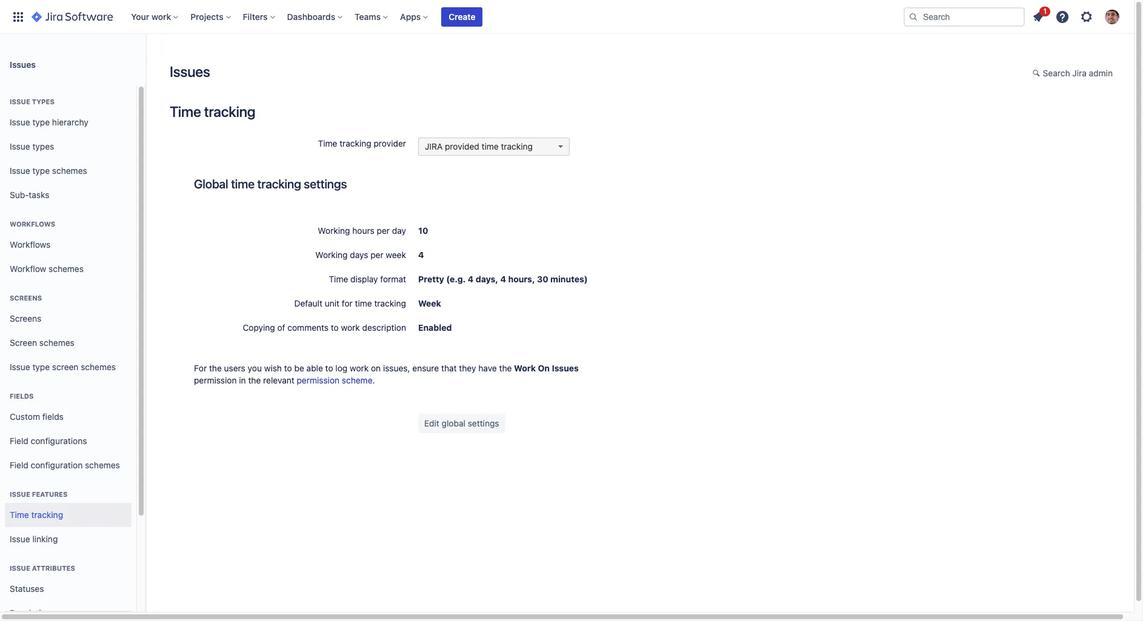 Task type: vqa. For each thing, say whether or not it's contained in the screenshot.
the Close icon at the right
no



Task type: locate. For each thing, give the bounding box(es) containing it.
description
[[362, 322, 406, 333]]

1 vertical spatial per
[[370, 250, 383, 260]]

issue
[[10, 98, 30, 105], [10, 117, 30, 127], [10, 141, 30, 151], [10, 165, 30, 176], [10, 362, 30, 372], [10, 490, 30, 498], [10, 534, 30, 544], [10, 564, 30, 572]]

apps button
[[397, 7, 433, 26]]

2 horizontal spatial issues
[[552, 363, 579, 373]]

screens down 'workflow'
[[10, 294, 42, 302]]

for
[[342, 298, 353, 309]]

able
[[306, 363, 323, 373]]

schemes down field configurations link
[[85, 460, 120, 470]]

work inside for the users you wish to be able to log work on issues, ensure that they have the work on issues permission in the relevant permission scheme .
[[350, 363, 369, 373]]

3 type from the top
[[32, 362, 50, 372]]

0 horizontal spatial time tracking
[[10, 510, 63, 520]]

jira provided time tracking
[[425, 141, 533, 152]]

0 vertical spatial type
[[32, 117, 50, 127]]

issue linking link
[[5, 527, 132, 552]]

help image
[[1055, 9, 1070, 24]]

type for schemes
[[32, 165, 50, 176]]

1 issue from the top
[[10, 98, 30, 105]]

tasks
[[29, 189, 49, 200]]

linking
[[32, 534, 58, 544]]

to down unit
[[331, 322, 339, 333]]

4 right (e.g.
[[468, 274, 474, 284]]

on
[[538, 363, 550, 373]]

0 vertical spatial workflows
[[10, 220, 55, 228]]

0 horizontal spatial time
[[231, 177, 255, 191]]

2 vertical spatial type
[[32, 362, 50, 372]]

4 down 10
[[418, 250, 424, 260]]

2 vertical spatial work
[[350, 363, 369, 373]]

the right for on the bottom left of the page
[[209, 363, 222, 373]]

screens up the screen
[[10, 313, 41, 323]]

the right have
[[499, 363, 512, 373]]

type up tasks at the left top of the page
[[32, 165, 50, 176]]

1 vertical spatial type
[[32, 165, 50, 176]]

issue types
[[10, 98, 54, 105]]

1 vertical spatial screens
[[10, 313, 41, 323]]

0 vertical spatial work
[[152, 11, 171, 22]]

2 horizontal spatial the
[[499, 363, 512, 373]]

time tracking link
[[5, 503, 132, 527]]

6 issue from the top
[[10, 490, 30, 498]]

work
[[152, 11, 171, 22], [341, 322, 360, 333], [350, 363, 369, 373]]

0 vertical spatial screens
[[10, 294, 42, 302]]

field configurations link
[[5, 429, 132, 453]]

type left screen
[[32, 362, 50, 372]]

1 permission from the left
[[194, 375, 237, 386]]

jira
[[425, 141, 443, 152]]

jira software image
[[32, 9, 113, 24], [32, 9, 113, 24]]

issues right sidebar navigation icon
[[170, 63, 210, 80]]

workflows up 'workflow'
[[10, 239, 50, 249]]

1 horizontal spatial time tracking
[[170, 103, 255, 120]]

1 field from the top
[[10, 436, 28, 446]]

create
[[449, 11, 476, 22]]

0 horizontal spatial permission
[[194, 375, 237, 386]]

0 vertical spatial time
[[482, 141, 499, 152]]

2 horizontal spatial time
[[482, 141, 499, 152]]

permission down able
[[297, 375, 340, 386]]

7 issue from the top
[[10, 534, 30, 544]]

type inside "link"
[[32, 117, 50, 127]]

settings right "global"
[[468, 418, 499, 429]]

fields group
[[5, 379, 132, 481]]

schemes down workflows link on the left of the page
[[49, 263, 84, 274]]

Search field
[[904, 7, 1025, 26]]

they
[[459, 363, 476, 373]]

issues up issue types in the top of the page
[[10, 59, 36, 69]]

field up issue features
[[10, 460, 28, 470]]

1 vertical spatial settings
[[468, 418, 499, 429]]

issue inside 'issue linking' link
[[10, 534, 30, 544]]

screens
[[10, 294, 42, 302], [10, 313, 41, 323]]

comments
[[288, 322, 329, 333]]

copying
[[243, 322, 275, 333]]

workflows down the sub-tasks at top
[[10, 220, 55, 228]]

have
[[478, 363, 497, 373]]

8 issue from the top
[[10, 564, 30, 572]]

for
[[194, 363, 207, 373]]

issue for issue features
[[10, 490, 30, 498]]

field for field configurations
[[10, 436, 28, 446]]

5 issue from the top
[[10, 362, 30, 372]]

working left hours
[[318, 225, 350, 236]]

settings image
[[1080, 9, 1094, 24]]

global
[[442, 418, 466, 429]]

work up scheme
[[350, 363, 369, 373]]

type down types
[[32, 117, 50, 127]]

2 workflows from the top
[[10, 239, 50, 249]]

time
[[170, 103, 201, 120], [318, 138, 337, 149], [329, 274, 348, 284], [10, 510, 29, 520]]

per right days
[[370, 250, 383, 260]]

issue for issue types
[[10, 141, 30, 151]]

3 issue from the top
[[10, 141, 30, 151]]

global time tracking settings
[[194, 177, 347, 191]]

format
[[380, 274, 406, 284]]

fields
[[10, 392, 34, 400]]

0 vertical spatial settings
[[304, 177, 347, 191]]

create button
[[441, 7, 483, 26]]

0 vertical spatial time tracking
[[170, 103, 255, 120]]

1 horizontal spatial 4
[[468, 274, 474, 284]]

4
[[418, 250, 424, 260], [468, 274, 474, 284], [500, 274, 506, 284]]

2 field from the top
[[10, 460, 28, 470]]

in
[[239, 375, 246, 386]]

to
[[331, 322, 339, 333], [284, 363, 292, 373], [325, 363, 333, 373]]

type for screen
[[32, 362, 50, 372]]

working hours per day
[[318, 225, 406, 236]]

workflows
[[10, 220, 55, 228], [10, 239, 50, 249]]

1 horizontal spatial permission
[[297, 375, 340, 386]]

2 type from the top
[[32, 165, 50, 176]]

copying of comments to work description
[[243, 322, 406, 333]]

field
[[10, 436, 28, 446], [10, 460, 28, 470]]

for the users you wish to be able to log work on issues, ensure that they have the work on issues permission in the relevant permission scheme .
[[194, 363, 579, 386]]

0 vertical spatial per
[[377, 225, 390, 236]]

custom fields
[[10, 411, 64, 422]]

1 workflows from the top
[[10, 220, 55, 228]]

sub-tasks
[[10, 189, 49, 200]]

issue for issue type hierarchy
[[10, 117, 30, 127]]

banner
[[0, 0, 1134, 34]]

time right "provided" at the left top of page
[[482, 141, 499, 152]]

issues right on
[[552, 363, 579, 373]]

screens group
[[5, 281, 132, 383]]

issue inside issue type hierarchy "link"
[[10, 117, 30, 127]]

resolutions link
[[5, 601, 132, 621]]

provider
[[374, 138, 406, 149]]

week
[[386, 250, 406, 260]]

2 screens from the top
[[10, 313, 41, 323]]

unit
[[325, 298, 339, 309]]

wish
[[264, 363, 282, 373]]

0 vertical spatial working
[[318, 225, 350, 236]]

issue type schemes link
[[5, 159, 132, 183]]

1 vertical spatial workflows
[[10, 239, 50, 249]]

field down custom
[[10, 436, 28, 446]]

issue features
[[10, 490, 68, 498]]

per left 'day'
[[377, 225, 390, 236]]

0 horizontal spatial the
[[209, 363, 222, 373]]

working days per week
[[315, 250, 406, 260]]

work down 'default unit for time tracking'
[[341, 322, 360, 333]]

per
[[377, 225, 390, 236], [370, 250, 383, 260]]

screen schemes
[[10, 337, 74, 348]]

workflows group
[[5, 207, 132, 285]]

schemes inside workflows group
[[49, 263, 84, 274]]

time right global
[[231, 177, 255, 191]]

settings down time tracking provider
[[304, 177, 347, 191]]

1 vertical spatial field
[[10, 460, 28, 470]]

work inside popup button
[[152, 11, 171, 22]]

2 vertical spatial time
[[355, 298, 372, 309]]

teams
[[355, 11, 381, 22]]

1 screens from the top
[[10, 294, 42, 302]]

1 vertical spatial working
[[315, 250, 348, 260]]

1 horizontal spatial settings
[[468, 418, 499, 429]]

workflow schemes
[[10, 263, 84, 274]]

edit
[[424, 418, 439, 429]]

per for week
[[370, 250, 383, 260]]

1 horizontal spatial time
[[355, 298, 372, 309]]

the right in
[[248, 375, 261, 386]]

schemes inside "link"
[[39, 337, 74, 348]]

type for hierarchy
[[32, 117, 50, 127]]

issue for issue type screen schemes
[[10, 362, 30, 372]]

work right your
[[152, 11, 171, 22]]

0 horizontal spatial issues
[[10, 59, 36, 69]]

2 issue from the top
[[10, 117, 30, 127]]

issue for issue attributes
[[10, 564, 30, 572]]

schemes down the issue types link
[[52, 165, 87, 176]]

settings
[[304, 177, 347, 191], [468, 418, 499, 429]]

type
[[32, 117, 50, 127], [32, 165, 50, 176], [32, 362, 50, 372]]

1 vertical spatial time tracking
[[10, 510, 63, 520]]

screen
[[10, 337, 37, 348]]

4 right days,
[[500, 274, 506, 284]]

time inside jira provided time tracking link
[[482, 141, 499, 152]]

0 vertical spatial field
[[10, 436, 28, 446]]

type inside screens 'group'
[[32, 362, 50, 372]]

1 horizontal spatial the
[[248, 375, 261, 386]]

issue type hierarchy
[[10, 117, 88, 127]]

working left days
[[315, 250, 348, 260]]

schemes inside fields group
[[85, 460, 120, 470]]

schemes up issue type screen schemes
[[39, 337, 74, 348]]

issue inside "issue attributes" group
[[10, 564, 30, 572]]

schemes
[[52, 165, 87, 176], [49, 263, 84, 274], [39, 337, 74, 348], [81, 362, 116, 372], [85, 460, 120, 470]]

time right for
[[355, 298, 372, 309]]

permission down for on the bottom left of the page
[[194, 375, 237, 386]]

minutes)
[[550, 274, 588, 284]]

issue inside the issue type schemes link
[[10, 165, 30, 176]]

issue inside the issue types link
[[10, 141, 30, 151]]

fields
[[42, 411, 64, 422]]

issue inside issue type screen schemes link
[[10, 362, 30, 372]]

1 type from the top
[[32, 117, 50, 127]]

features
[[32, 490, 68, 498]]

1
[[1043, 6, 1047, 15]]

enabled
[[418, 322, 452, 333]]

statuses
[[10, 583, 44, 594]]

default
[[294, 298, 322, 309]]

4 issue from the top
[[10, 165, 30, 176]]

issue linking
[[10, 534, 58, 544]]

global
[[194, 177, 228, 191]]

issue type screen schemes link
[[5, 355, 132, 379]]



Task type: describe. For each thing, give the bounding box(es) containing it.
your profile and settings image
[[1105, 9, 1120, 24]]

banner containing your work
[[0, 0, 1134, 34]]

jira provided time tracking link
[[418, 138, 570, 156]]

resolutions
[[10, 608, 55, 618]]

1 vertical spatial time
[[231, 177, 255, 191]]

tracking inside "issue features" group
[[31, 510, 63, 520]]

dashboards button
[[283, 7, 347, 26]]

projects button
[[187, 7, 236, 26]]

.
[[373, 375, 375, 386]]

screens link
[[5, 307, 132, 331]]

search jira admin link
[[1027, 64, 1119, 84]]

1 vertical spatial work
[[341, 322, 360, 333]]

issues,
[[383, 363, 410, 373]]

schemes right screen
[[81, 362, 116, 372]]

workflow schemes link
[[5, 257, 132, 281]]

sub-tasks link
[[5, 183, 132, 207]]

you
[[248, 363, 262, 373]]

0 horizontal spatial settings
[[304, 177, 347, 191]]

working for working hours per day
[[318, 225, 350, 236]]

time inside "issue features" group
[[10, 510, 29, 520]]

field for field configuration schemes
[[10, 460, 28, 470]]

provided
[[445, 141, 479, 152]]

issue for issue linking
[[10, 534, 30, 544]]

10
[[418, 225, 428, 236]]

types
[[32, 98, 54, 105]]

appswitcher icon image
[[11, 9, 25, 24]]

your
[[131, 11, 149, 22]]

hierarchy
[[52, 117, 88, 127]]

issue type hierarchy link
[[5, 110, 132, 135]]

workflows for workflows group in the top of the page
[[10, 220, 55, 228]]

0 horizontal spatial 4
[[418, 250, 424, 260]]

to left be
[[284, 363, 292, 373]]

pretty (e.g. 4 days, 4 hours, 30 minutes)
[[418, 274, 588, 284]]

days,
[[476, 274, 498, 284]]

work
[[514, 363, 536, 373]]

search
[[1043, 68, 1070, 78]]

schemes inside issue types group
[[52, 165, 87, 176]]

hours
[[352, 225, 374, 236]]

edit global settings
[[424, 418, 499, 429]]

days
[[350, 250, 368, 260]]

issue for issue type schemes
[[10, 165, 30, 176]]

permission scheme link
[[297, 375, 373, 386]]

issue attributes group
[[5, 552, 132, 621]]

issue for issue types
[[10, 98, 30, 105]]

configurations
[[31, 436, 87, 446]]

sub-
[[10, 189, 29, 200]]

custom
[[10, 411, 40, 422]]

search image
[[909, 12, 918, 22]]

default unit for time tracking
[[294, 298, 406, 309]]

field configuration schemes link
[[5, 453, 132, 478]]

day
[[392, 225, 406, 236]]

on
[[371, 363, 381, 373]]

workflows for workflows link on the left of the page
[[10, 239, 50, 249]]

search jira admin
[[1043, 68, 1113, 78]]

issue type schemes
[[10, 165, 87, 176]]

attributes
[[32, 564, 75, 572]]

custom fields link
[[5, 405, 132, 429]]

sidebar navigation image
[[132, 48, 159, 73]]

be
[[294, 363, 304, 373]]

hours,
[[508, 274, 535, 284]]

settings inside button
[[468, 418, 499, 429]]

scheme
[[342, 375, 373, 386]]

2 permission from the left
[[297, 375, 340, 386]]

issue types
[[10, 141, 54, 151]]

time display format
[[329, 274, 406, 284]]

apps
[[400, 11, 421, 22]]

statuses link
[[5, 577, 132, 601]]

workflows link
[[5, 233, 132, 257]]

issue type screen schemes
[[10, 362, 116, 372]]

log
[[335, 363, 348, 373]]

workflow
[[10, 263, 46, 274]]

configuration
[[31, 460, 83, 470]]

admin
[[1089, 68, 1113, 78]]

edit global settings button
[[418, 414, 505, 433]]

relevant
[[263, 375, 294, 386]]

issues inside for the users you wish to be able to log work on issues, ensure that they have the work on issues permission in the relevant permission scheme .
[[552, 363, 579, 373]]

ensure
[[412, 363, 439, 373]]

issue types group
[[5, 85, 132, 211]]

display
[[350, 274, 378, 284]]

1 horizontal spatial issues
[[170, 63, 210, 80]]

to left log
[[325, 363, 333, 373]]

primary element
[[7, 0, 904, 34]]

issue types link
[[5, 135, 132, 159]]

2 horizontal spatial 4
[[500, 274, 506, 284]]

notifications image
[[1031, 9, 1046, 24]]

types
[[32, 141, 54, 151]]

jira
[[1073, 68, 1087, 78]]

dashboards
[[287, 11, 335, 22]]

time tracking inside time tracking link
[[10, 510, 63, 520]]

screen schemes link
[[5, 331, 132, 355]]

screens for 'screens' link
[[10, 313, 41, 323]]

users
[[224, 363, 245, 373]]

field configurations
[[10, 436, 87, 446]]

small image
[[1033, 68, 1042, 78]]

your work button
[[127, 7, 183, 26]]

issue features group
[[5, 478, 132, 555]]

30
[[537, 274, 548, 284]]

per for day
[[377, 225, 390, 236]]

filters button
[[239, 7, 280, 26]]

field configuration schemes
[[10, 460, 120, 470]]

screen
[[52, 362, 78, 372]]

projects
[[190, 11, 223, 22]]

that
[[441, 363, 457, 373]]

pretty
[[418, 274, 444, 284]]

screens for screens 'group' at the left of page
[[10, 294, 42, 302]]

working for working days per week
[[315, 250, 348, 260]]



